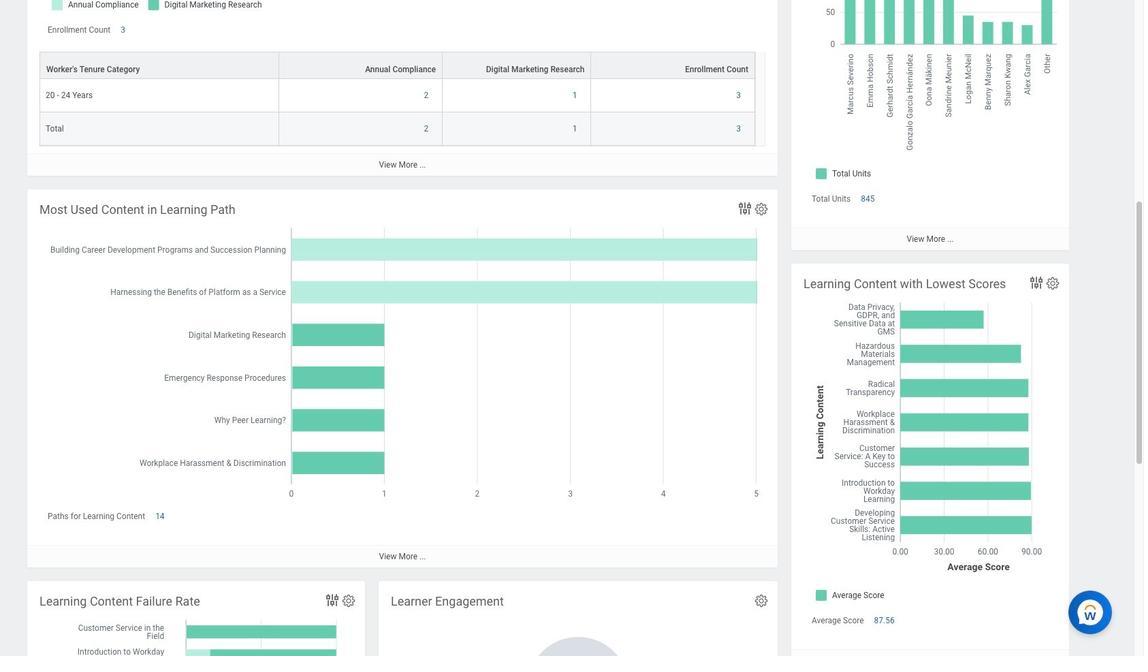 Task type: describe. For each thing, give the bounding box(es) containing it.
most used content in learning path element
[[27, 189, 778, 568]]

row for total element
[[40, 79, 756, 113]]

configure learner engagement image
[[754, 594, 769, 609]]

learning content with lowest scores element
[[792, 264, 1070, 656]]

configure learning content failure rate image
[[341, 594, 356, 609]]

configure most used content in learning path image
[[754, 202, 769, 217]]



Task type: vqa. For each thing, say whether or not it's contained in the screenshot.
visible image
no



Task type: locate. For each thing, give the bounding box(es) containing it.
configure learning content with lowest scores image
[[1046, 276, 1061, 291]]

0 horizontal spatial configure and view chart data image
[[324, 592, 341, 609]]

configure and view chart data image for configure most used content in learning path icon in the top of the page
[[737, 200, 754, 217]]

row for the 20 - 24 years element
[[40, 52, 756, 79]]

1 horizontal spatial configure and view chart data image
[[737, 200, 754, 217]]

configure and view chart data image
[[1029, 275, 1045, 291]]

2 row from the top
[[40, 79, 756, 113]]

0 vertical spatial configure and view chart data image
[[737, 200, 754, 217]]

1 vertical spatial configure and view chart data image
[[324, 592, 341, 609]]

3 row from the top
[[40, 113, 756, 146]]

20 - 24 years element
[[46, 88, 93, 100]]

configure and view chart data image
[[737, 200, 754, 217], [324, 592, 341, 609]]

configure and view chart data image inside learning content failure rate element
[[324, 592, 341, 609]]

1 row from the top
[[40, 52, 756, 79]]

configure and view chart data image left configure most used content in learning path icon in the top of the page
[[737, 200, 754, 217]]

row
[[40, 52, 756, 79], [40, 79, 756, 113], [40, 113, 756, 146]]

learning leaderboard element
[[792, 0, 1070, 250]]

configure and view chart data image for configure learning content failure rate image
[[324, 592, 341, 609]]

learning trends by tenure element
[[27, 0, 778, 176]]

configure and view chart data image left configure learning content failure rate image
[[324, 592, 341, 609]]

learning content failure rate element
[[27, 581, 365, 656]]

learner engagement element
[[379, 581, 778, 656]]

total element
[[46, 121, 64, 134]]



